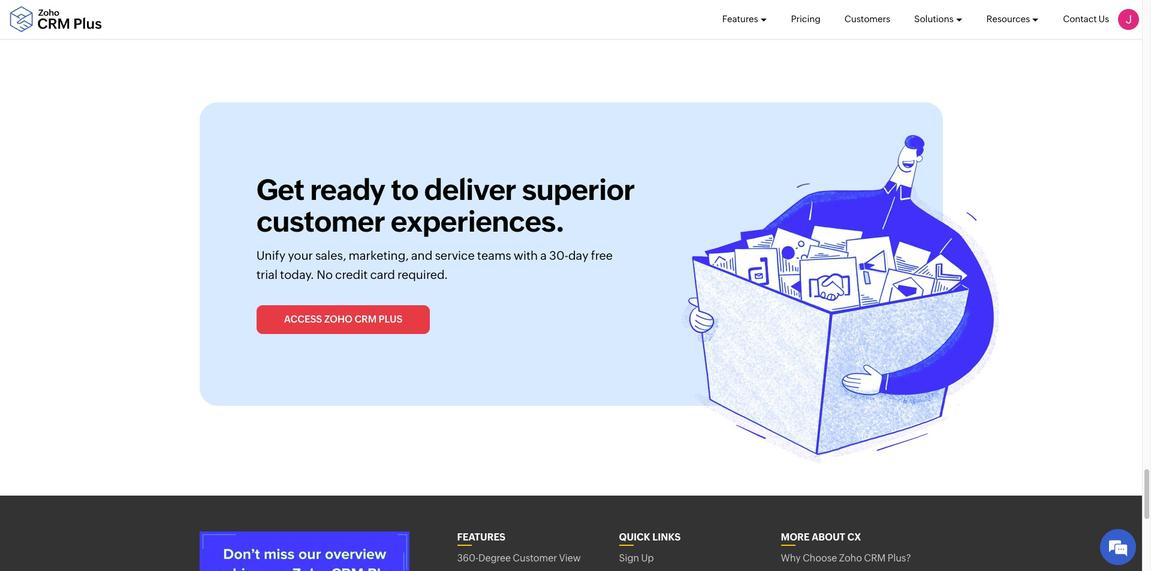 Task type: locate. For each thing, give the bounding box(es) containing it.
access
[[284, 314, 322, 326]]

zoho right access
[[324, 314, 352, 326]]

your
[[288, 249, 313, 263]]

features
[[722, 14, 758, 24], [457, 533, 505, 544]]

with
[[514, 249, 538, 263]]

0 horizontal spatial features
[[457, 533, 505, 544]]

links
[[653, 533, 681, 544]]

superior
[[522, 173, 635, 207]]

zoho down the cx
[[839, 554, 862, 565]]

zoho crmplus logo image
[[9, 6, 102, 33]]

solutions
[[914, 14, 954, 24]]

sign up
[[619, 554, 654, 565]]

us
[[1099, 14, 1109, 24]]

plus
[[379, 314, 403, 326]]

up
[[641, 554, 654, 565]]

quick
[[619, 533, 650, 544]]

customers
[[845, 14, 890, 24]]

0 vertical spatial zoho
[[324, 314, 352, 326]]

resources link
[[987, 0, 1039, 38]]

zoho
[[324, 314, 352, 326], [839, 554, 862, 565]]

plus?
[[888, 554, 911, 565]]

1 vertical spatial zoho
[[839, 554, 862, 565]]

1 horizontal spatial features
[[722, 14, 758, 24]]

why choose zoho crm plus? link
[[781, 550, 913, 569]]

access zoho crm plus
[[284, 314, 403, 326]]

service
[[435, 249, 475, 263]]

degree
[[478, 554, 511, 565]]

no
[[317, 268, 333, 282]]

solutions link
[[914, 0, 963, 38]]

quick links
[[619, 533, 681, 544]]

0 horizontal spatial crm
[[355, 314, 377, 326]]

crm left plus?
[[864, 554, 886, 565]]

day
[[568, 249, 589, 263]]

unify your sales, marketing, and service teams with a 30-day free trial today. no credit card required.
[[256, 249, 613, 282]]

deliver
[[424, 173, 516, 207]]

crm left "plus" on the left bottom
[[355, 314, 377, 326]]

360-degree customer view link
[[457, 550, 589, 569]]

teams
[[477, 249, 511, 263]]

1 vertical spatial crm
[[864, 554, 886, 565]]

crm
[[355, 314, 377, 326], [864, 554, 886, 565]]

experiences.
[[391, 205, 564, 238]]

get
[[256, 173, 304, 207]]

sign up link
[[619, 550, 751, 569]]

1 horizontal spatial zoho
[[839, 554, 862, 565]]

why choose zoho crm plus?
[[781, 554, 911, 565]]

view
[[559, 554, 581, 565]]

1 horizontal spatial crm
[[864, 554, 886, 565]]

30-
[[549, 249, 568, 263]]



Task type: describe. For each thing, give the bounding box(es) containing it.
customers link
[[845, 0, 890, 38]]

resources
[[987, 14, 1030, 24]]

required.
[[398, 268, 448, 282]]

more
[[781, 533, 810, 544]]

get ready to deliver superior customer experiences.
[[256, 173, 635, 238]]

360-
[[457, 554, 478, 565]]

sign
[[619, 554, 639, 565]]

customer
[[513, 554, 557, 565]]

card
[[370, 268, 395, 282]]

free
[[591, 249, 613, 263]]

customer
[[256, 205, 385, 238]]

a
[[540, 249, 547, 263]]

to
[[391, 173, 418, 207]]

360-degree customer view
[[457, 554, 581, 565]]

ready
[[310, 173, 385, 207]]

sales,
[[315, 249, 346, 263]]

cx
[[847, 533, 861, 544]]

contact us
[[1063, 14, 1109, 24]]

credit
[[335, 268, 368, 282]]

contact us link
[[1063, 0, 1109, 38]]

pricing link
[[791, 0, 821, 38]]

0 vertical spatial crm
[[355, 314, 377, 326]]

more about cx
[[781, 533, 861, 544]]

and
[[411, 249, 433, 263]]

today.
[[280, 268, 314, 282]]

1 vertical spatial features
[[457, 533, 505, 544]]

0 vertical spatial features
[[722, 14, 758, 24]]

access zoho crm plus link
[[256, 306, 430, 335]]

pricing
[[791, 14, 821, 24]]

unify
[[256, 249, 286, 263]]

why
[[781, 554, 801, 565]]

contact
[[1063, 14, 1097, 24]]

features link
[[722, 0, 767, 38]]

trial
[[256, 268, 278, 282]]

marketing,
[[349, 249, 409, 263]]

about
[[812, 533, 845, 544]]

choose
[[803, 554, 837, 565]]

zoho crm plus webinars image
[[199, 533, 409, 572]]

0 horizontal spatial zoho
[[324, 314, 352, 326]]

james peterson image
[[1118, 9, 1139, 30]]



Task type: vqa. For each thing, say whether or not it's contained in the screenshot.
Access Zoho CRM Plus LINK
yes



